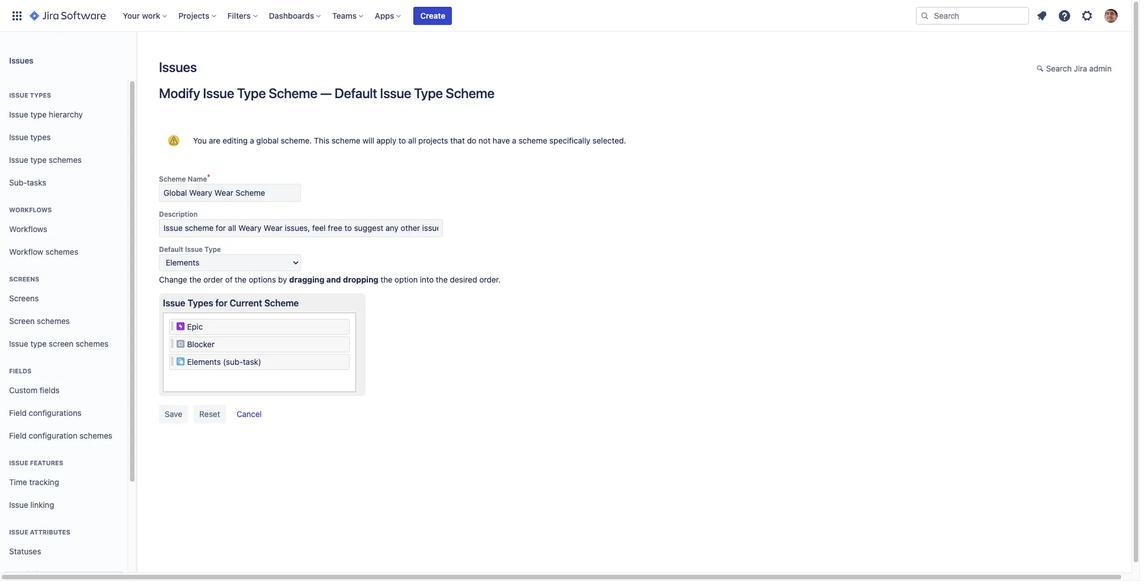 Task type: locate. For each thing, give the bounding box(es) containing it.
you
[[193, 136, 207, 145]]

scheme left the will
[[332, 136, 361, 145]]

elements
[[187, 357, 221, 367]]

search
[[1047, 64, 1072, 73]]

default issue type
[[159, 245, 221, 254]]

0 horizontal spatial types
[[30, 91, 51, 99]]

filters
[[228, 11, 251, 20]]

have
[[493, 136, 510, 145]]

tasks
[[27, 178, 46, 187]]

type
[[237, 85, 266, 101], [414, 85, 443, 101], [205, 245, 221, 254]]

issue for issue types
[[9, 91, 28, 99]]

elements (sub-task)
[[187, 357, 261, 367]]

issues
[[9, 55, 33, 65], [159, 59, 197, 75]]

screen
[[9, 316, 35, 326]]

2 vertical spatial image image
[[176, 357, 185, 366]]

change the order of the options by dragging and dropping the option into the desired order.
[[159, 275, 501, 285]]

1 vertical spatial screens
[[9, 293, 39, 303]]

statuses link
[[5, 541, 123, 563]]

scheme right have
[[519, 136, 548, 145]]

tracking
[[29, 477, 59, 487]]

screens
[[9, 275, 39, 283], [9, 293, 39, 303]]

schemes
[[49, 155, 82, 164], [45, 247, 78, 257], [37, 316, 70, 326], [76, 339, 109, 349], [80, 431, 112, 441]]

issue down issue types on the top left of the page
[[9, 109, 28, 119]]

scheme left —
[[269, 85, 317, 101]]

1 vgrabber image from the top
[[172, 322, 174, 331]]

1 vertical spatial type
[[30, 155, 47, 164]]

vgrabber image
[[172, 357, 174, 366]]

2 image image from the top
[[176, 340, 185, 349]]

scheme
[[332, 136, 361, 145], [519, 136, 548, 145]]

field up issue features
[[9, 431, 27, 441]]

image image left the epic
[[176, 322, 185, 331]]

screen schemes link
[[5, 310, 123, 333]]

the left order
[[189, 275, 201, 285]]

field configurations link
[[5, 402, 123, 425]]

1 horizontal spatial scheme
[[519, 136, 548, 145]]

type for screen
[[30, 339, 47, 349]]

workflows inside 'link'
[[9, 224, 47, 234]]

type up projects
[[414, 85, 443, 101]]

workflows for workflows group
[[9, 206, 52, 214]]

workflow schemes link
[[5, 241, 123, 264]]

screens for screens group
[[9, 275, 39, 283]]

issue inside screens group
[[9, 339, 28, 349]]

issue down screen
[[9, 339, 28, 349]]

2 screens from the top
[[9, 293, 39, 303]]

vgrabber image for epic
[[172, 322, 174, 331]]

fields
[[9, 367, 32, 375]]

primary element
[[7, 0, 916, 32]]

type inside screens group
[[30, 339, 47, 349]]

1 vertical spatial default
[[159, 245, 183, 254]]

vgrabber image up vgrabber image
[[172, 340, 174, 349]]

image image
[[176, 322, 185, 331], [176, 340, 185, 349], [176, 357, 185, 366]]

issue features
[[9, 460, 63, 467]]

banner containing your work
[[0, 0, 1132, 32]]

schemes down issue types link
[[49, 155, 82, 164]]

sub-tasks
[[9, 178, 46, 187]]

0 vertical spatial workflows
[[9, 206, 52, 214]]

sub-
[[9, 178, 27, 187]]

issue up 'issue type hierarchy'
[[9, 91, 28, 99]]

the right into
[[436, 275, 448, 285]]

workflows
[[9, 206, 52, 214], [9, 224, 47, 234]]

1 vertical spatial image image
[[176, 340, 185, 349]]

1 type from the top
[[30, 109, 47, 119]]

1 vertical spatial workflows
[[9, 224, 47, 234]]

0 horizontal spatial scheme
[[332, 136, 361, 145]]

field
[[9, 408, 27, 418], [9, 431, 27, 441]]

workflows up workflow
[[9, 224, 47, 234]]

statuses
[[9, 547, 41, 556]]

schemes down the workflows 'link'
[[45, 247, 78, 257]]

your work
[[123, 11, 160, 20]]

types up 'issue type hierarchy'
[[30, 91, 51, 99]]

1 a from the left
[[250, 136, 254, 145]]

selected.
[[593, 136, 626, 145]]

dragging
[[289, 275, 325, 285]]

image image right vgrabber image
[[176, 357, 185, 366]]

sub-tasks link
[[5, 172, 123, 194]]

issue types link
[[5, 126, 123, 149]]

1 horizontal spatial type
[[237, 85, 266, 101]]

0 vertical spatial types
[[30, 91, 51, 99]]

teams button
[[329, 7, 368, 25]]

image image left blocker
[[176, 340, 185, 349]]

jira software image
[[30, 9, 106, 22], [30, 9, 106, 22]]

1 image image from the top
[[176, 322, 185, 331]]

screens up screen
[[9, 293, 39, 303]]

type for schemes
[[30, 155, 47, 164]]

2 type from the top
[[30, 155, 47, 164]]

apps
[[375, 11, 394, 20]]

search image
[[921, 11, 930, 20]]

issue types
[[9, 132, 51, 142]]

2 a from the left
[[512, 136, 517, 145]]

1 horizontal spatial types
[[188, 298, 213, 308]]

screen schemes
[[9, 316, 70, 326]]

issue for issue types for current scheme
[[163, 298, 185, 308]]

help image
[[1058, 9, 1072, 22]]

types inside group
[[30, 91, 51, 99]]

type up default issue type text field
[[205, 245, 221, 254]]

type for modify issue type scheme                 — default issue type scheme
[[237, 85, 266, 101]]

None submit
[[159, 406, 188, 424]]

3 the from the left
[[381, 275, 393, 285]]

image image for epic
[[176, 322, 185, 331]]

1 vertical spatial types
[[188, 298, 213, 308]]

epic
[[187, 322, 203, 332]]

the right of
[[235, 275, 247, 285]]

issue types
[[9, 91, 51, 99]]

type
[[30, 109, 47, 119], [30, 155, 47, 164], [30, 339, 47, 349]]

issue type screen schemes link
[[5, 333, 123, 356]]

configurations
[[29, 408, 81, 418]]

0 horizontal spatial type
[[205, 245, 221, 254]]

projects
[[178, 11, 209, 20]]

2 workflows from the top
[[9, 224, 47, 234]]

1 horizontal spatial default
[[335, 85, 377, 101]]

issue down time
[[9, 500, 28, 510]]

0 horizontal spatial a
[[250, 136, 254, 145]]

issue up time
[[9, 460, 28, 467]]

schemes down 'field configurations' link
[[80, 431, 112, 441]]

1 field from the top
[[9, 408, 27, 418]]

issue for issue type hierarchy
[[9, 109, 28, 119]]

modify issue type scheme                 — default issue type scheme
[[159, 85, 495, 101]]

0 vertical spatial screens
[[9, 275, 39, 283]]

issue for issue type schemes
[[9, 155, 28, 164]]

field configurations
[[9, 408, 81, 418]]

types left for
[[188, 298, 213, 308]]

option
[[395, 275, 418, 285]]

type up global
[[237, 85, 266, 101]]

types
[[30, 91, 51, 99], [188, 298, 213, 308]]

schemes inside issue types group
[[49, 155, 82, 164]]

you are editing a global scheme. this scheme will apply to all projects that do not have a scheme specifically selected.
[[193, 136, 626, 145]]

issue type hierarchy
[[9, 109, 83, 119]]

current
[[230, 298, 262, 308]]

a right have
[[512, 136, 517, 145]]

issue up "sub-"
[[9, 155, 28, 164]]

None button
[[194, 406, 226, 424]]

screens for screens link
[[9, 293, 39, 303]]

1 vertical spatial field
[[9, 431, 27, 441]]

order.
[[480, 275, 501, 285]]

time
[[9, 477, 27, 487]]

settings image
[[1081, 9, 1095, 22]]

issue type screen schemes
[[9, 339, 109, 349]]

this
[[314, 136, 330, 145]]

1 workflows from the top
[[9, 206, 52, 214]]

issue attributes
[[9, 529, 70, 536]]

issue attributes group
[[5, 517, 123, 582]]

—
[[320, 85, 332, 101]]

field down custom
[[9, 408, 27, 418]]

will
[[363, 136, 374, 145]]

options
[[249, 275, 276, 285]]

banner
[[0, 0, 1132, 32]]

custom
[[9, 385, 37, 395]]

vgrabber image left the epic
[[172, 322, 174, 331]]

2 field from the top
[[9, 431, 27, 441]]

issues up issue types on the top left of the page
[[9, 55, 33, 65]]

type left screen
[[30, 339, 47, 349]]

work
[[142, 11, 160, 20]]

features
[[30, 460, 63, 467]]

modify
[[159, 85, 200, 101]]

screens down workflow
[[9, 275, 39, 283]]

3 type from the top
[[30, 339, 47, 349]]

0 vertical spatial vgrabber image
[[172, 322, 174, 331]]

type up "tasks"
[[30, 155, 47, 164]]

fields
[[40, 385, 60, 395]]

1 screens from the top
[[9, 275, 39, 283]]

issue left types
[[9, 132, 28, 142]]

type down issue types on the top left of the page
[[30, 109, 47, 119]]

0 vertical spatial field
[[9, 408, 27, 418]]

Default Issue Type text field
[[159, 254, 301, 272]]

issue for issue type screen schemes
[[9, 339, 28, 349]]

workflows down sub-tasks
[[9, 206, 52, 214]]

the left the option
[[381, 275, 393, 285]]

issues up modify
[[159, 59, 197, 75]]

scheme.
[[281, 136, 312, 145]]

2 vertical spatial type
[[30, 339, 47, 349]]

issue up the statuses
[[9, 529, 28, 536]]

1 vertical spatial vgrabber image
[[172, 340, 174, 349]]

all
[[408, 136, 416, 145]]

a left global
[[250, 136, 254, 145]]

default right —
[[335, 85, 377, 101]]

default up change
[[159, 245, 183, 254]]

0 horizontal spatial issues
[[9, 55, 33, 65]]

1 the from the left
[[189, 275, 201, 285]]

screen
[[49, 339, 74, 349]]

vgrabber image
[[172, 322, 174, 331], [172, 340, 174, 349]]

None text field
[[159, 184, 301, 202]]

search jira admin link
[[1031, 60, 1118, 78]]

issue for issue linking
[[9, 500, 28, 510]]

type for hierarchy
[[30, 109, 47, 119]]

field configuration schemes link
[[5, 425, 123, 448]]

1 horizontal spatial a
[[512, 136, 517, 145]]

issue down change
[[163, 298, 185, 308]]

types for issue types
[[30, 91, 51, 99]]

0 vertical spatial image image
[[176, 322, 185, 331]]

Description text field
[[159, 219, 443, 237]]

2 vgrabber image from the top
[[172, 340, 174, 349]]

0 vertical spatial type
[[30, 109, 47, 119]]

cancel link
[[231, 406, 268, 424]]

types
[[30, 132, 51, 142]]



Task type: vqa. For each thing, say whether or not it's contained in the screenshot.
the bottom Field
yes



Task type: describe. For each thing, give the bounding box(es) containing it.
description
[[159, 210, 198, 219]]

3 image image from the top
[[176, 357, 185, 366]]

(sub-
[[223, 357, 243, 367]]

issue for issue features
[[9, 460, 28, 467]]

resolutions
[[9, 569, 52, 579]]

scheme up do
[[446, 85, 495, 101]]

of
[[225, 275, 233, 285]]

2 the from the left
[[235, 275, 247, 285]]

desired
[[450, 275, 477, 285]]

issue right modify
[[203, 85, 234, 101]]

1 scheme from the left
[[332, 136, 361, 145]]

and
[[327, 275, 341, 285]]

schemes inside fields group
[[80, 431, 112, 441]]

vgrabber image for blocker
[[172, 340, 174, 349]]

hierarchy
[[49, 109, 83, 119]]

workflows for the workflows 'link'
[[9, 224, 47, 234]]

configuration
[[29, 431, 77, 441]]

appswitcher icon image
[[10, 9, 24, 22]]

fields group
[[5, 356, 123, 451]]

schemes right screen
[[76, 339, 109, 349]]

dashboards
[[269, 11, 314, 20]]

time tracking
[[9, 477, 59, 487]]

custom fields
[[9, 385, 60, 395]]

field for field configuration schemes
[[9, 431, 27, 441]]

issue up to
[[380, 85, 411, 101]]

issue type schemes
[[9, 155, 82, 164]]

field for field configurations
[[9, 408, 27, 418]]

create button
[[414, 7, 452, 25]]

admin
[[1090, 64, 1112, 73]]

issue up change
[[185, 245, 203, 254]]

projects
[[419, 136, 448, 145]]

cancel
[[237, 410, 262, 419]]

2 scheme from the left
[[519, 136, 548, 145]]

type for default issue type
[[205, 245, 221, 254]]

attributes
[[30, 529, 70, 536]]

schemes up the issue type screen schemes
[[37, 316, 70, 326]]

apply
[[377, 136, 397, 145]]

issue linking
[[9, 500, 54, 510]]

projects button
[[175, 7, 221, 25]]

issue type hierarchy link
[[5, 103, 123, 126]]

by
[[278, 275, 287, 285]]

your profile and settings image
[[1105, 9, 1118, 22]]

1 horizontal spatial issues
[[159, 59, 197, 75]]

filters button
[[224, 7, 262, 25]]

apps button
[[372, 7, 406, 25]]

order
[[203, 275, 223, 285]]

search jira admin
[[1047, 64, 1112, 73]]

Search field
[[916, 7, 1030, 25]]

do
[[467, 136, 477, 145]]

workflow schemes
[[9, 247, 78, 257]]

4 the from the left
[[436, 275, 448, 285]]

issue types group
[[5, 80, 123, 198]]

into
[[420, 275, 434, 285]]

teams
[[332, 11, 357, 20]]

types for issue types for current scheme
[[188, 298, 213, 308]]

notifications image
[[1035, 9, 1049, 22]]

small image
[[1037, 64, 1046, 73]]

0 vertical spatial default
[[335, 85, 377, 101]]

screens group
[[5, 264, 123, 359]]

0 horizontal spatial default
[[159, 245, 183, 254]]

not
[[479, 136, 491, 145]]

2 horizontal spatial type
[[414, 85, 443, 101]]

screens link
[[5, 287, 123, 310]]

schemes inside workflows group
[[45, 247, 78, 257]]

global
[[256, 136, 279, 145]]

issue features group
[[5, 448, 123, 520]]

for
[[216, 298, 228, 308]]

issue type schemes link
[[5, 149, 123, 172]]

blocker
[[187, 340, 215, 349]]

sidebar navigation image
[[124, 45, 149, 68]]

resolutions link
[[5, 563, 123, 582]]

task)
[[243, 357, 261, 367]]

issue for issue attributes
[[9, 529, 28, 536]]

scheme name
[[159, 175, 207, 183]]

workflows link
[[5, 218, 123, 241]]

linking
[[30, 500, 54, 510]]

dropping
[[343, 275, 379, 285]]

change
[[159, 275, 187, 285]]

dashboards button
[[266, 7, 326, 25]]

issue for issue types
[[9, 132, 28, 142]]

scheme down by
[[264, 298, 299, 308]]

jira
[[1074, 64, 1088, 73]]

time tracking link
[[5, 471, 123, 494]]

field configuration schemes
[[9, 431, 112, 441]]

custom fields link
[[5, 379, 123, 402]]

editing
[[223, 136, 248, 145]]

that
[[451, 136, 465, 145]]

are
[[209, 136, 220, 145]]

name
[[188, 175, 207, 183]]

workflows group
[[5, 194, 123, 267]]

issue types for current scheme
[[163, 298, 299, 308]]

create
[[421, 11, 446, 20]]

scheme left name
[[159, 175, 186, 183]]

image image for blocker
[[176, 340, 185, 349]]

workflow
[[9, 247, 43, 257]]

specifically
[[550, 136, 591, 145]]



